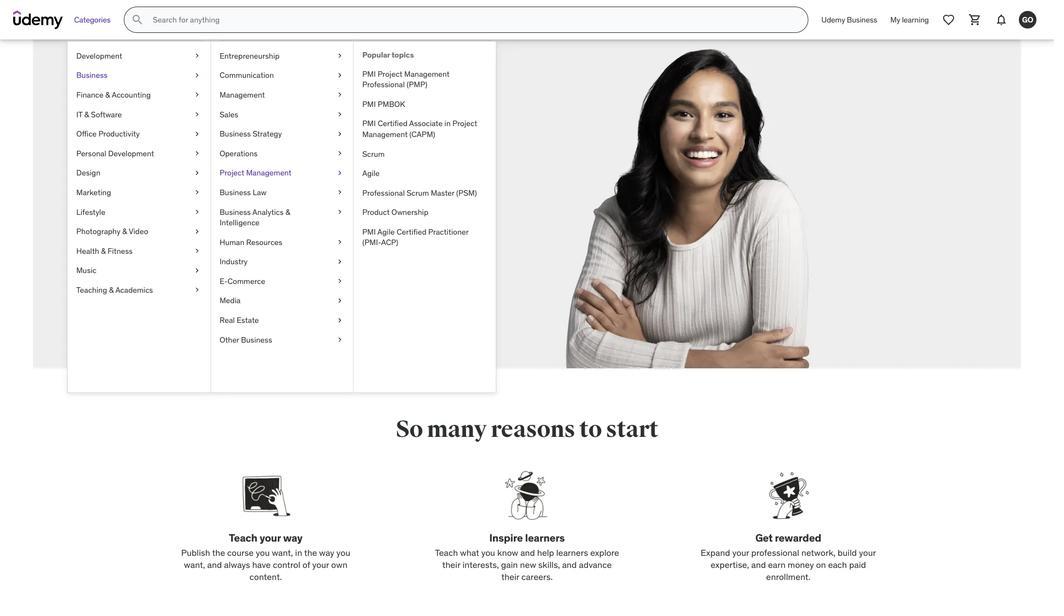 Task type: vqa. For each thing, say whether or not it's contained in the screenshot.
Dance
no



Task type: describe. For each thing, give the bounding box(es) containing it.
of
[[302, 560, 310, 571]]

other
[[220, 335, 239, 345]]

earn
[[768, 560, 786, 571]]

skills,
[[538, 560, 560, 571]]

xsmall image for design
[[193, 168, 201, 179]]

human resources link
[[211, 233, 353, 252]]

& inside business analytics & intelligence
[[285, 207, 290, 217]]

finance & accounting link
[[68, 85, 210, 105]]

your up 'have'
[[260, 532, 281, 545]]

Search for anything text field
[[151, 10, 795, 29]]

business for business law
[[220, 188, 251, 197]]

professional
[[751, 548, 799, 559]]

0 vertical spatial agile
[[362, 168, 380, 178]]

office productivity
[[76, 129, 140, 139]]

analytics
[[252, 207, 284, 217]]

development link
[[68, 46, 210, 66]]

productivity
[[98, 129, 140, 139]]

what
[[460, 548, 479, 559]]

& for academics
[[109, 285, 114, 295]]

course
[[227, 548, 254, 559]]

your inside come teach with us become an instructor and change lives — including your own
[[274, 220, 294, 233]]

teaching & academics link
[[68, 281, 210, 300]]

management down communication
[[220, 90, 265, 100]]

expertise,
[[711, 560, 749, 571]]

go
[[1022, 15, 1033, 24]]

xsmall image for business
[[193, 70, 201, 81]]

(psm)
[[456, 188, 477, 198]]

product
[[362, 208, 390, 217]]

master
[[431, 188, 454, 198]]

& for accounting
[[105, 90, 110, 100]]

know
[[497, 548, 518, 559]]

pmbok
[[378, 99, 405, 109]]

e-commerce link
[[211, 272, 353, 291]]

you inside inspire learners teach what you know and help learners explore their interests, gain new skills, and advance their careers.
[[481, 548, 495, 559]]

1 vertical spatial development
[[108, 148, 154, 158]]

0 vertical spatial development
[[76, 51, 122, 61]]

lifestyle link
[[68, 202, 210, 222]]

pmi for pmi certified associate in project management (capm)
[[362, 119, 376, 129]]

& for video
[[122, 227, 127, 237]]

with
[[194, 168, 253, 202]]

advance
[[579, 560, 612, 571]]

communication
[[220, 70, 274, 80]]

xsmall image for business strategy
[[335, 129, 344, 139]]

product ownership
[[362, 208, 428, 217]]

paid
[[849, 560, 866, 571]]

xsmall image for it & software
[[193, 109, 201, 120]]

xsmall image for human resources
[[335, 237, 344, 248]]

own inside come teach with us become an instructor and change lives — including your own
[[297, 220, 316, 233]]

project inside "pmi certified associate in project management (capm)"
[[452, 119, 477, 129]]

xsmall image for industry
[[335, 257, 344, 267]]

xsmall image for personal development
[[193, 148, 201, 159]]

notifications image
[[995, 13, 1008, 26]]

music
[[76, 266, 96, 276]]

1 vertical spatial learners
[[556, 548, 588, 559]]

xsmall image for operations
[[335, 148, 344, 159]]

it & software
[[76, 109, 122, 119]]

1 vertical spatial scrum
[[407, 188, 429, 198]]

xsmall image for office productivity
[[193, 129, 201, 139]]

money
[[788, 560, 814, 571]]

content.
[[250, 572, 282, 583]]

photography & video link
[[68, 222, 210, 242]]

photography
[[76, 227, 120, 237]]

it
[[76, 109, 82, 119]]

music link
[[68, 261, 210, 281]]

teaching
[[76, 285, 107, 295]]

categories
[[74, 15, 111, 25]]

real estate link
[[211, 311, 353, 330]]

my learning
[[890, 15, 929, 25]]

health & fitness
[[76, 246, 133, 256]]

2 you from the left
[[336, 548, 350, 559]]

pmi for pmi project management professional (pmp)
[[362, 69, 376, 79]]

practitioner
[[428, 227, 469, 237]]

human
[[220, 237, 244, 247]]

network,
[[801, 548, 835, 559]]

udemy image
[[13, 10, 63, 29]]

shopping cart with 0 items image
[[968, 13, 982, 26]]

design
[[76, 168, 100, 178]]

marketing
[[76, 188, 111, 197]]

management inside pmi project management professional (pmp)
[[404, 69, 450, 79]]

real
[[220, 316, 235, 325]]

get rewarded expand your professional network, build your expertise, and earn money on each paid enrollment.
[[701, 532, 876, 583]]

professional inside pmi project management professional (pmp)
[[362, 80, 405, 89]]

sales
[[220, 109, 238, 119]]

go link
[[1015, 7, 1041, 33]]

an
[[236, 205, 247, 218]]

1 the from the left
[[212, 548, 225, 559]]

scrum link
[[354, 144, 496, 164]]

in inside "pmi certified associate in project management (capm)"
[[444, 119, 451, 129]]

xsmall image for communication
[[335, 70, 344, 81]]

get
[[755, 532, 773, 545]]

have
[[252, 560, 271, 571]]

on
[[816, 560, 826, 571]]

operations
[[220, 148, 258, 158]]

us
[[258, 168, 287, 202]]

come teach with us become an instructor and change lives — including your own
[[194, 137, 351, 233]]

many
[[427, 416, 487, 444]]

other business link
[[211, 330, 353, 350]]

start
[[606, 416, 658, 444]]

0 vertical spatial way
[[283, 532, 302, 545]]

teaching & academics
[[76, 285, 153, 295]]

udemy business link
[[815, 7, 884, 33]]

teach inside teach your way publish the course you want, in the way you want, and always have control of your own content.
[[229, 532, 257, 545]]

xsmall image for project management
[[335, 168, 344, 179]]

business for business
[[76, 70, 107, 80]]

lifestyle
[[76, 207, 105, 217]]

business analytics & intelligence link
[[211, 202, 353, 233]]

0 horizontal spatial want,
[[184, 560, 205, 571]]

associate
[[409, 119, 443, 129]]

explore
[[590, 548, 619, 559]]

business inside other business link
[[241, 335, 272, 345]]

other business
[[220, 335, 272, 345]]

0 vertical spatial scrum
[[362, 149, 385, 159]]

popular topics
[[362, 50, 414, 60]]

1 horizontal spatial their
[[501, 572, 519, 583]]

pmi for pmi pmbok
[[362, 99, 376, 109]]

law
[[253, 188, 266, 197]]

business link
[[68, 66, 210, 85]]

change
[[317, 205, 351, 218]]

your right of
[[312, 560, 329, 571]]

office
[[76, 129, 97, 139]]

certified inside pmi agile certified practitioner (pmi-acp)
[[397, 227, 426, 237]]

pmi pmbok link
[[354, 94, 496, 114]]

xsmall image for business law
[[335, 187, 344, 198]]

communication link
[[211, 66, 353, 85]]

photography & video
[[76, 227, 148, 237]]



Task type: locate. For each thing, give the bounding box(es) containing it.
xsmall image
[[335, 51, 344, 61], [193, 70, 201, 81], [335, 90, 344, 100], [193, 109, 201, 120], [335, 129, 344, 139], [335, 148, 344, 159], [193, 168, 201, 179], [335, 237, 344, 248], [193, 246, 201, 257], [335, 257, 344, 267], [335, 296, 344, 307], [335, 335, 344, 346]]

the up of
[[304, 548, 317, 559]]

1 vertical spatial project
[[452, 119, 477, 129]]

1 vertical spatial their
[[501, 572, 519, 583]]

pmi for pmi agile certified practitioner (pmi-acp)
[[362, 227, 376, 237]]

0 vertical spatial own
[[297, 220, 316, 233]]

pmi certified associate in project management (capm) link
[[354, 114, 496, 144]]

xsmall image for management
[[335, 90, 344, 100]]

control
[[273, 560, 300, 571]]

project down operations
[[220, 168, 244, 178]]

xsmall image inside e-commerce link
[[335, 276, 344, 287]]

0 horizontal spatial project
[[220, 168, 244, 178]]

business inside udemy business "link"
[[847, 15, 877, 25]]

business for business strategy
[[220, 129, 251, 139]]

management down pmi pmbok
[[362, 129, 408, 139]]

want, down publish on the bottom of page
[[184, 560, 205, 571]]

1 vertical spatial professional
[[362, 188, 405, 198]]

0 horizontal spatial scrum
[[362, 149, 385, 159]]

xsmall image inside project management link
[[335, 168, 344, 179]]

0 vertical spatial project
[[378, 69, 402, 79]]

2 horizontal spatial you
[[481, 548, 495, 559]]

operations link
[[211, 144, 353, 163]]

and
[[297, 205, 314, 218], [520, 548, 535, 559], [207, 560, 222, 571], [562, 560, 577, 571], [751, 560, 766, 571]]

udemy
[[821, 15, 845, 25]]

xsmall image inside finance & accounting link
[[193, 90, 201, 100]]

pmi agile certified practitioner (pmi-acp)
[[362, 227, 469, 248]]

categories button
[[68, 7, 117, 33]]

xsmall image for other business
[[335, 335, 344, 346]]

management up (pmp) at top
[[404, 69, 450, 79]]

my
[[890, 15, 900, 25]]

1 vertical spatial certified
[[397, 227, 426, 237]]

xsmall image inside media link
[[335, 296, 344, 307]]

xsmall image inside the personal development link
[[193, 148, 201, 159]]

1 horizontal spatial want,
[[272, 548, 293, 559]]

—
[[218, 220, 227, 233]]

management
[[404, 69, 450, 79], [220, 90, 265, 100], [362, 129, 408, 139], [246, 168, 291, 178]]

xsmall image for media
[[335, 296, 344, 307]]

inspire
[[489, 532, 523, 545]]

agile up product
[[362, 168, 380, 178]]

& inside finance & accounting link
[[105, 90, 110, 100]]

business up finance
[[76, 70, 107, 80]]

and left always
[[207, 560, 222, 571]]

business up intelligence
[[220, 207, 251, 217]]

certified inside "pmi certified associate in project management (capm)"
[[378, 119, 407, 129]]

each
[[828, 560, 847, 571]]

personal
[[76, 148, 106, 158]]

xsmall image inside design link
[[193, 168, 201, 179]]

scrum down agile link
[[407, 188, 429, 198]]

4 pmi from the top
[[362, 227, 376, 237]]

0 horizontal spatial their
[[442, 560, 460, 571]]

marketing link
[[68, 183, 210, 202]]

xsmall image inside marketing link
[[193, 187, 201, 198]]

1 vertical spatial in
[[295, 548, 302, 559]]

xsmall image inside "music" link
[[193, 265, 201, 276]]

business for business analytics & intelligence
[[220, 207, 251, 217]]

xsmall image inside office productivity link
[[193, 129, 201, 139]]

& inside health & fitness link
[[101, 246, 106, 256]]

accounting
[[112, 90, 151, 100]]

xsmall image for sales
[[335, 109, 344, 120]]

learning
[[902, 15, 929, 25]]

pmi inside "pmi certified associate in project management (capm)"
[[362, 119, 376, 129]]

0 vertical spatial teach
[[229, 532, 257, 545]]

0 horizontal spatial teach
[[229, 532, 257, 545]]

help
[[537, 548, 554, 559]]

pmi inside pmi agile certified practitioner (pmi-acp)
[[362, 227, 376, 237]]

agile link
[[354, 164, 496, 183]]

product ownership link
[[354, 203, 496, 222]]

management up law in the left top of the page
[[246, 168, 291, 178]]

lives
[[194, 220, 215, 233]]

1 horizontal spatial scrum
[[407, 188, 429, 198]]

xsmall image for health & fitness
[[193, 246, 201, 257]]

media link
[[211, 291, 353, 311]]

0 horizontal spatial way
[[283, 532, 302, 545]]

& for software
[[84, 109, 89, 119]]

3 pmi from the top
[[362, 119, 376, 129]]

your down instructor
[[274, 220, 294, 233]]

commerce
[[228, 276, 265, 286]]

business up an
[[220, 188, 251, 197]]

xsmall image
[[193, 51, 201, 61], [335, 70, 344, 81], [193, 90, 201, 100], [335, 109, 344, 120], [193, 129, 201, 139], [193, 148, 201, 159], [335, 168, 344, 179], [193, 187, 201, 198], [335, 187, 344, 198], [193, 207, 201, 218], [335, 207, 344, 218], [193, 226, 201, 237], [193, 265, 201, 276], [335, 276, 344, 287], [193, 285, 201, 296], [335, 315, 344, 326]]

your up expertise,
[[732, 548, 749, 559]]

xsmall image inside "sales" link
[[335, 109, 344, 120]]

and inside come teach with us become an instructor and change lives — including your own
[[297, 205, 314, 218]]

2 professional from the top
[[362, 188, 405, 198]]

and inside teach your way publish the course you want, in the way you want, and always have control of your own content.
[[207, 560, 222, 571]]

new
[[520, 560, 536, 571]]

development down categories dropdown button
[[76, 51, 122, 61]]

xsmall image inside photography & video "link"
[[193, 226, 201, 237]]

1 horizontal spatial teach
[[435, 548, 458, 559]]

entrepreneurship link
[[211, 46, 353, 66]]

& right analytics at the top left
[[285, 207, 290, 217]]

pmi up (pmi-
[[362, 227, 376, 237]]

business inside business link
[[76, 70, 107, 80]]

development
[[76, 51, 122, 61], [108, 148, 154, 158]]

1 vertical spatial own
[[331, 560, 347, 571]]

estate
[[237, 316, 259, 325]]

and left change
[[297, 205, 314, 218]]

resources
[[246, 237, 282, 247]]

0 vertical spatial certified
[[378, 119, 407, 129]]

pmi down pmi pmbok
[[362, 119, 376, 129]]

business law link
[[211, 183, 353, 202]]

0 horizontal spatial own
[[297, 220, 316, 233]]

pmi left pmbok
[[362, 99, 376, 109]]

3 you from the left
[[481, 548, 495, 559]]

expand
[[701, 548, 730, 559]]

xsmall image inside communication link
[[335, 70, 344, 81]]

scrum
[[362, 149, 385, 159], [407, 188, 429, 198]]

xsmall image for lifestyle
[[193, 207, 201, 218]]

0 vertical spatial want,
[[272, 548, 293, 559]]

and up new
[[520, 548, 535, 559]]

office productivity link
[[68, 124, 210, 144]]

inspire learners teach what you know and help learners explore their interests, gain new skills, and advance their careers.
[[435, 532, 619, 583]]

certified
[[378, 119, 407, 129], [397, 227, 426, 237]]

(pmp)
[[407, 80, 427, 89]]

finance
[[76, 90, 103, 100]]

ownership
[[391, 208, 428, 217]]

the left the course
[[212, 548, 225, 559]]

the
[[212, 548, 225, 559], [304, 548, 317, 559]]

project down "popular topics"
[[378, 69, 402, 79]]

personal development
[[76, 148, 154, 158]]

certified down pmbok
[[378, 119, 407, 129]]

own inside teach your way publish the course you want, in the way you want, and always have control of your own content.
[[331, 560, 347, 571]]

professional up product
[[362, 188, 405, 198]]

project management element
[[353, 42, 496, 393]]

reasons
[[491, 416, 575, 444]]

xsmall image inside development link
[[193, 51, 201, 61]]

udemy business
[[821, 15, 877, 25]]

& right "health"
[[101, 246, 106, 256]]

xsmall image inside other business link
[[335, 335, 344, 346]]

xsmall image for teaching & academics
[[193, 285, 201, 296]]

xsmall image for photography & video
[[193, 226, 201, 237]]

pmi project management professional (pmp) link
[[354, 64, 496, 94]]

in inside teach your way publish the course you want, in the way you want, and always have control of your own content.
[[295, 548, 302, 559]]

build
[[838, 548, 857, 559]]

1 horizontal spatial project
[[378, 69, 402, 79]]

their down gain
[[501, 572, 519, 583]]

& right finance
[[105, 90, 110, 100]]

acp)
[[381, 238, 398, 248]]

xsmall image for e-commerce
[[335, 276, 344, 287]]

want, up control
[[272, 548, 293, 559]]

pmi down popular
[[362, 69, 376, 79]]

development down office productivity link
[[108, 148, 154, 158]]

& inside it & software link
[[84, 109, 89, 119]]

1 vertical spatial way
[[319, 548, 334, 559]]

xsmall image inside health & fitness link
[[193, 246, 201, 257]]

project inside pmi project management professional (pmp)
[[378, 69, 402, 79]]

business inside business strategy link
[[220, 129, 251, 139]]

management inside "pmi certified associate in project management (capm)"
[[362, 129, 408, 139]]

xsmall image for real estate
[[335, 315, 344, 326]]

xsmall image inside lifestyle link
[[193, 207, 201, 218]]

xsmall image inside entrepreneurship 'link'
[[335, 51, 344, 61]]

0 horizontal spatial you
[[256, 548, 270, 559]]

teach up the course
[[229, 532, 257, 545]]

agile inside pmi agile certified practitioner (pmi-acp)
[[377, 227, 395, 237]]

business inside the business law link
[[220, 188, 251, 197]]

enrollment.
[[766, 572, 811, 583]]

finance & accounting
[[76, 90, 151, 100]]

learners up help
[[525, 532, 565, 545]]

2 vertical spatial project
[[220, 168, 244, 178]]

2 the from the left
[[304, 548, 317, 559]]

submit search image
[[131, 13, 144, 26]]

xsmall image inside business strategy link
[[335, 129, 344, 139]]

xsmall image inside management link
[[335, 90, 344, 100]]

xsmall image inside business link
[[193, 70, 201, 81]]

health
[[76, 246, 99, 256]]

industry link
[[211, 252, 353, 272]]

0 vertical spatial professional
[[362, 80, 405, 89]]

xsmall image for entrepreneurship
[[335, 51, 344, 61]]

professional inside professional scrum master (psm) link
[[362, 188, 405, 198]]

2 horizontal spatial project
[[452, 119, 477, 129]]

1 horizontal spatial way
[[319, 548, 334, 559]]

1 vertical spatial agile
[[377, 227, 395, 237]]

always
[[224, 560, 250, 571]]

1 horizontal spatial in
[[444, 119, 451, 129]]

teach
[[229, 532, 257, 545], [435, 548, 458, 559]]

xsmall image inside teaching & academics link
[[193, 285, 201, 296]]

project management link
[[211, 163, 353, 183]]

pmi certified associate in project management (capm)
[[362, 119, 477, 139]]

business inside business analytics & intelligence
[[220, 207, 251, 217]]

xsmall image inside 'industry' link
[[335, 257, 344, 267]]

professional scrum master (psm) link
[[354, 183, 496, 203]]

certified down ownership
[[397, 227, 426, 237]]

business down 'estate'
[[241, 335, 272, 345]]

way
[[283, 532, 302, 545], [319, 548, 334, 559]]

teach inside inspire learners teach what you know and help learners explore their interests, gain new skills, and advance their careers.
[[435, 548, 458, 559]]

business up operations
[[220, 129, 251, 139]]

business analytics & intelligence
[[220, 207, 290, 228]]

own
[[297, 220, 316, 233], [331, 560, 347, 571]]

my learning link
[[884, 7, 935, 33]]

health & fitness link
[[68, 242, 210, 261]]

publish
[[181, 548, 210, 559]]

agile up acp)
[[377, 227, 395, 237]]

and left earn
[[751, 560, 766, 571]]

xsmall image for music
[[193, 265, 201, 276]]

1 horizontal spatial you
[[336, 548, 350, 559]]

xsmall image inside real estate link
[[335, 315, 344, 326]]

1 vertical spatial want,
[[184, 560, 205, 571]]

learners
[[525, 532, 565, 545], [556, 548, 588, 559]]

professional
[[362, 80, 405, 89], [362, 188, 405, 198]]

and inside "get rewarded expand your professional network, build your expertise, and earn money on each paid enrollment."
[[751, 560, 766, 571]]

business right udemy
[[847, 15, 877, 25]]

& right teaching
[[109, 285, 114, 295]]

1 horizontal spatial the
[[304, 548, 317, 559]]

1 horizontal spatial own
[[331, 560, 347, 571]]

software
[[91, 109, 122, 119]]

xsmall image inside operations link
[[335, 148, 344, 159]]

their down what
[[442, 560, 460, 571]]

1 professional from the top
[[362, 80, 405, 89]]

in right associate
[[444, 119, 451, 129]]

so
[[396, 416, 423, 444]]

learners up skills,
[[556, 548, 588, 559]]

so many reasons to start
[[396, 416, 658, 444]]

professional up pmi pmbok
[[362, 80, 405, 89]]

& inside photography & video "link"
[[122, 227, 127, 237]]

& inside teaching & academics link
[[109, 285, 114, 295]]

1 vertical spatial teach
[[435, 548, 458, 559]]

& right 'it'
[[84, 109, 89, 119]]

xsmall image inside the business law link
[[335, 187, 344, 198]]

teach left what
[[435, 548, 458, 559]]

xsmall image for finance & accounting
[[193, 90, 201, 100]]

0 vertical spatial in
[[444, 119, 451, 129]]

xsmall image for development
[[193, 51, 201, 61]]

business strategy
[[220, 129, 282, 139]]

teach
[[275, 137, 346, 172]]

xsmall image inside business analytics & intelligence link
[[335, 207, 344, 218]]

xsmall image for marketing
[[193, 187, 201, 198]]

0 horizontal spatial the
[[212, 548, 225, 559]]

project right associate
[[452, 119, 477, 129]]

human resources
[[220, 237, 282, 247]]

your up paid
[[859, 548, 876, 559]]

become
[[194, 205, 233, 218]]

pmi inside pmi project management professional (pmp)
[[362, 69, 376, 79]]

xsmall image inside it & software link
[[193, 109, 201, 120]]

& left video
[[122, 227, 127, 237]]

1 you from the left
[[256, 548, 270, 559]]

you
[[256, 548, 270, 559], [336, 548, 350, 559], [481, 548, 495, 559]]

and right skills,
[[562, 560, 577, 571]]

scrum down pmi pmbok
[[362, 149, 385, 159]]

xsmall image for business analytics & intelligence
[[335, 207, 344, 218]]

teach your way publish the course you want, in the way you want, and always have control of your own content.
[[181, 532, 350, 583]]

1 pmi from the top
[[362, 69, 376, 79]]

0 vertical spatial their
[[442, 560, 460, 571]]

0 horizontal spatial in
[[295, 548, 302, 559]]

strategy
[[253, 129, 282, 139]]

2 pmi from the top
[[362, 99, 376, 109]]

(pmi-
[[362, 238, 381, 248]]

xsmall image inside human resources link
[[335, 237, 344, 248]]

wishlist image
[[942, 13, 955, 26]]

& for fitness
[[101, 246, 106, 256]]

design link
[[68, 163, 210, 183]]

0 vertical spatial learners
[[525, 532, 565, 545]]

in up control
[[295, 548, 302, 559]]



